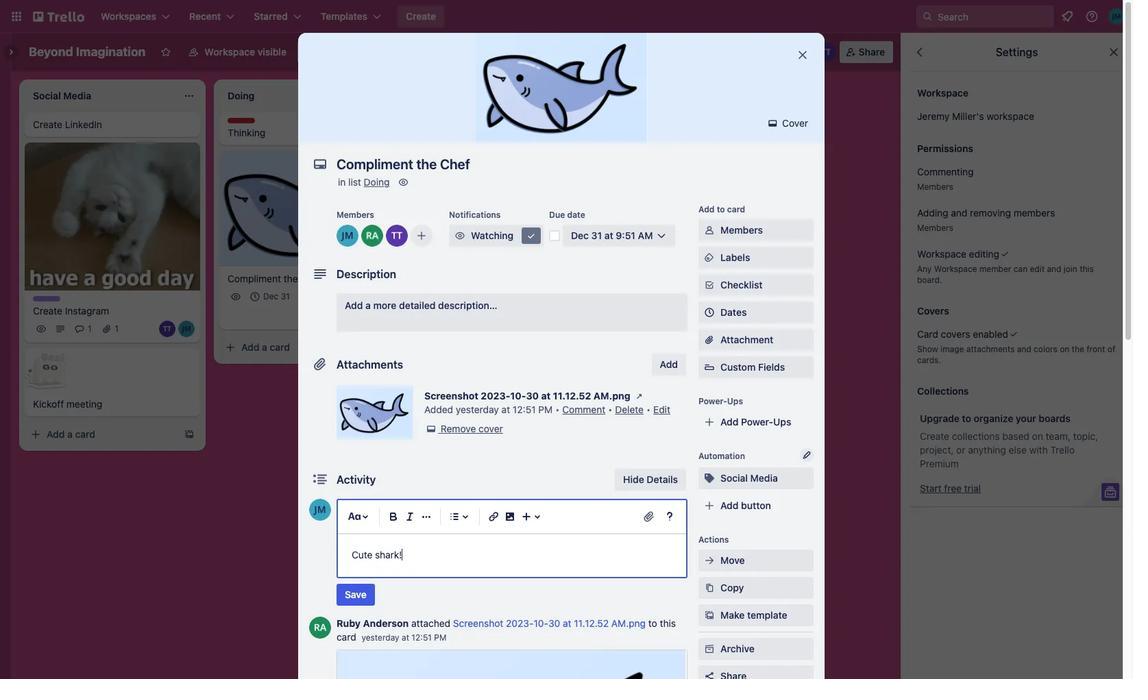 Task type: describe. For each thing, give the bounding box(es) containing it.
boards
[[1039, 413, 1071, 425]]

sm image for labels
[[703, 251, 717, 265]]

dec for dec 31 at 9:51 am
[[571, 230, 589, 241]]

to for card
[[717, 204, 725, 215]]

labels
[[721, 252, 751, 263]]

hide details link
[[615, 469, 687, 491]]

sm image for copy
[[703, 582, 717, 595]]

attachments
[[967, 344, 1015, 355]]

topic,
[[1074, 431, 1099, 442]]

terry turtle (terryturtle) image down create instagram link at top left
[[159, 321, 176, 338]]

and inside show image attachments and colors on the front of cards.
[[1018, 344, 1032, 355]]

delete
[[615, 404, 644, 416]]

am
[[638, 230, 653, 241]]

0 horizontal spatial ruby anderson (rubyanderson7) image
[[373, 308, 390, 324]]

sm image for watching
[[453, 229, 467, 243]]

can
[[1014, 264, 1028, 274]]

0 horizontal spatial ruby anderson (rubyanderson7) image
[[309, 617, 331, 639]]

cute shark!
[[352, 549, 402, 561]]

sm image for archive
[[703, 643, 717, 656]]

filters button
[[718, 41, 771, 63]]

another
[[649, 88, 684, 100]]

checklist
[[721, 279, 763, 291]]

0 vertical spatial am.png
[[594, 390, 631, 402]]

ruby
[[337, 618, 361, 630]]

31 for dec 31
[[281, 291, 290, 302]]

1 horizontal spatial 10-
[[534, 618, 549, 630]]

compliment the chef
[[228, 273, 322, 284]]

kickoff meeting
[[33, 399, 102, 410]]

power-ups button
[[547, 41, 633, 63]]

0 vertical spatial add a card
[[436, 124, 485, 136]]

create inside upgrade to organize your boards create collections based on team, topic, project, or anything else with trello premium
[[921, 431, 950, 442]]

this inside any workspace member can edit and join this board.
[[1080, 264, 1095, 274]]

members inside adding and removing members members
[[918, 223, 954, 233]]

board link
[[298, 41, 356, 63]]

link image
[[486, 509, 502, 525]]

cover link
[[762, 112, 817, 134]]

beyond
[[29, 45, 73, 59]]

add another list
[[628, 88, 700, 100]]

text styles image
[[346, 509, 363, 525]]

team,
[[1046, 431, 1071, 442]]

0 horizontal spatial list
[[349, 176, 361, 188]]

date
[[568, 210, 586, 220]]

Main content area, start typing to enter text. text field
[[352, 547, 673, 564]]

workspace editing
[[918, 248, 1000, 260]]

doing
[[364, 176, 390, 188]]

sm image for move
[[703, 554, 717, 568]]

notifications
[[449, 210, 501, 220]]

0 horizontal spatial jeremy miller (jeremymiller198) image
[[309, 499, 331, 521]]

terry turtle (terryturtle) image left "add members to card" icon
[[386, 225, 408, 247]]

1 horizontal spatial power-ups
[[699, 396, 744, 407]]

copy link
[[699, 578, 814, 600]]

commenting members
[[918, 166, 974, 192]]

with
[[1030, 444, 1049, 456]]

custom fields button
[[699, 361, 814, 375]]

0 vertical spatial 30
[[526, 390, 539, 402]]

0 vertical spatial 10-
[[511, 390, 526, 402]]

card
[[918, 329, 939, 340]]

create button
[[398, 5, 445, 27]]

cover
[[780, 117, 809, 129]]

template
[[748, 610, 788, 621]]

social
[[721, 473, 748, 484]]

more
[[374, 300, 397, 311]]

custom fields
[[721, 361, 785, 373]]

2 horizontal spatial ups
[[774, 416, 792, 428]]

the inside compliment the chef link
[[284, 273, 298, 284]]

hide details
[[624, 474, 678, 486]]

collections
[[918, 385, 970, 397]]

create for create instagram
[[33, 306, 62, 317]]

imagination
[[76, 45, 146, 59]]

sm image for checklist
[[703, 278, 717, 292]]

this inside the to this card
[[660, 618, 676, 630]]

0 vertical spatial 2023-
[[481, 390, 511, 402]]

1 horizontal spatial yesterday
[[456, 404, 499, 416]]

editing
[[970, 248, 1000, 260]]

0 horizontal spatial yesterday
[[362, 633, 400, 643]]

31 for dec 31 at 9:51 am
[[592, 230, 602, 241]]

detailed
[[399, 300, 436, 311]]

enabled
[[973, 329, 1009, 340]]

members down in list doing
[[337, 210, 374, 220]]

social media button
[[699, 468, 814, 490]]

Search field
[[934, 6, 1054, 27]]

1 vertical spatial power-
[[699, 396, 728, 407]]

dec 31 at 9:51 am
[[571, 230, 653, 241]]

project,
[[921, 444, 954, 456]]

workspace visible
[[205, 46, 287, 58]]

checklist link
[[699, 274, 814, 296]]

1 vertical spatial add a card button
[[219, 337, 373, 359]]

power- inside power-ups button
[[574, 46, 607, 58]]

Dec 31 checkbox
[[247, 289, 294, 305]]

added
[[425, 404, 453, 416]]

visible
[[258, 46, 287, 58]]

card inside the to this card
[[337, 632, 356, 643]]

collections
[[953, 431, 1000, 442]]

sm image for members
[[703, 224, 717, 237]]

image
[[941, 344, 965, 355]]

upgrade to organize your boards create collections based on team, topic, project, or anything else with trello premium
[[921, 413, 1099, 470]]

1 vertical spatial am.png
[[612, 618, 646, 630]]

instagram
[[65, 306, 109, 317]]

adding and removing members members
[[918, 207, 1056, 233]]

share button
[[840, 41, 894, 63]]

watching button
[[449, 225, 544, 247]]

create from template… image for bottom add a card button
[[184, 430, 195, 441]]

workspace for workspace editing
[[918, 248, 967, 260]]

open help dialog image
[[662, 509, 678, 525]]

1 horizontal spatial 30
[[549, 618, 561, 630]]

add members to card image
[[416, 229, 427, 243]]

beyond imagination
[[29, 45, 146, 59]]

board.
[[918, 275, 943, 285]]

activity
[[337, 474, 376, 486]]

button
[[742, 500, 772, 512]]

power- inside "add power-ups" link
[[742, 416, 774, 428]]

jeremy miller's workspace link
[[910, 104, 1126, 129]]

star or unstar board image
[[161, 47, 172, 58]]

removing
[[971, 207, 1012, 219]]

details
[[647, 474, 678, 486]]

board
[[321, 46, 348, 58]]

automation inside button
[[655, 46, 707, 58]]

color: bold red, title: "thoughts" element
[[228, 118, 266, 128]]

add to card
[[699, 204, 746, 215]]

add button
[[652, 354, 687, 376]]

0 horizontal spatial 1
[[88, 324, 92, 334]]

edit
[[654, 404, 671, 416]]

comment
[[563, 404, 606, 416]]

hide
[[624, 474, 645, 486]]

create instagram
[[33, 306, 109, 317]]

to inside the to this card
[[649, 618, 658, 630]]

0 horizontal spatial pm
[[434, 633, 447, 643]]

0 notifications image
[[1060, 8, 1076, 25]]

terry turtle (terryturtle) image left more
[[335, 308, 351, 324]]

share
[[859, 46, 886, 58]]

edit
[[1031, 264, 1045, 274]]

add another list button
[[604, 80, 790, 110]]

bold ⌘b image
[[385, 509, 402, 525]]

members up 'labels'
[[721, 224, 763, 236]]

attachment button
[[699, 329, 814, 351]]

and inside adding and removing members members
[[952, 207, 968, 219]]

0 vertical spatial 11.12.52
[[553, 390, 592, 402]]

on inside show image attachments and colors on the front of cards.
[[1061, 344, 1070, 355]]

0 horizontal spatial 12:51
[[412, 633, 432, 643]]

covers
[[942, 329, 971, 340]]

actions
[[699, 535, 729, 545]]

attached
[[412, 618, 451, 630]]



Task type: locate. For each thing, give the bounding box(es) containing it.
workspace up jeremy
[[918, 87, 969, 99]]

based
[[1003, 431, 1030, 442]]

jeremy miller (jeremymiller198) image
[[1109, 8, 1126, 25], [337, 225, 359, 247], [354, 308, 370, 324], [178, 321, 195, 338]]

screenshot 2023-10-30 at 11.12.52 am.png link
[[453, 618, 646, 630]]

1 vertical spatial 2023-
[[506, 618, 534, 630]]

back to home image
[[33, 5, 84, 27]]

the inside show image attachments and colors on the front of cards.
[[1073, 344, 1085, 355]]

Mark due date as complete checkbox
[[549, 230, 560, 241]]

ups up add power-ups
[[728, 396, 744, 407]]

2 horizontal spatial and
[[1048, 264, 1062, 274]]

create linkedin
[[33, 119, 102, 130]]

0 vertical spatial list
[[687, 88, 700, 100]]

italic ⌘i image
[[402, 509, 418, 525]]

comment link
[[563, 404, 606, 416]]

1 horizontal spatial create from template… image
[[573, 125, 584, 136]]

search image
[[923, 11, 934, 22]]

screenshot up added
[[425, 390, 479, 402]]

sm image inside archive link
[[703, 643, 717, 656]]

31 down compliment the chef
[[281, 291, 290, 302]]

add a more detailed description…
[[345, 300, 498, 311]]

show image attachments and colors on the front of cards.
[[918, 344, 1116, 366]]

1 vertical spatial 30
[[549, 618, 561, 630]]

move link
[[699, 550, 814, 572]]

attach and insert link image
[[643, 510, 656, 524]]

at
[[605, 230, 614, 241], [542, 390, 551, 402], [502, 404, 510, 416], [563, 618, 572, 630], [402, 633, 410, 643]]

remove cover link
[[425, 423, 503, 436]]

open information menu image
[[1086, 10, 1100, 23]]

1 horizontal spatial 1
[[115, 324, 119, 334]]

sm image down notifications
[[453, 229, 467, 243]]

meeting
[[66, 399, 102, 410]]

ruby anderson (rubyanderson7) image up description
[[361, 225, 383, 247]]

more formatting image
[[418, 509, 435, 525]]

1
[[340, 291, 344, 302], [88, 324, 92, 334], [115, 324, 119, 334]]

sm image inside checklist "link"
[[703, 278, 717, 292]]

sm image for make template
[[703, 609, 717, 623]]

1 horizontal spatial the
[[1073, 344, 1085, 355]]

0 horizontal spatial on
[[1033, 431, 1044, 442]]

workspace down workspace editing
[[935, 264, 978, 274]]

0 vertical spatial automation
[[655, 46, 707, 58]]

1 vertical spatial ruby anderson (rubyanderson7) image
[[373, 308, 390, 324]]

on up with in the right bottom of the page
[[1033, 431, 1044, 442]]

yesterday up remove cover
[[456, 404, 499, 416]]

add a card button
[[414, 119, 568, 141], [219, 337, 373, 359], [25, 424, 178, 446]]

1 vertical spatial this
[[660, 618, 676, 630]]

jeremy miller (jeremymiller198) image right "filters"
[[781, 43, 800, 62]]

1 vertical spatial 11.12.52
[[574, 618, 609, 630]]

screenshot right attached
[[453, 618, 504, 630]]

0 vertical spatial ups
[[607, 46, 625, 58]]

pm down attached
[[434, 633, 447, 643]]

0 vertical spatial power-
[[574, 46, 607, 58]]

chef
[[301, 273, 322, 284]]

0 vertical spatial jeremy miller (jeremymiller198) image
[[781, 43, 800, 62]]

in
[[338, 176, 346, 188]]

terry turtle (terryturtle) image
[[817, 43, 836, 62], [386, 225, 408, 247], [335, 308, 351, 324], [159, 321, 176, 338]]

edit link
[[654, 404, 671, 416]]

automation up another
[[655, 46, 707, 58]]

1 horizontal spatial ruby anderson (rubyanderson7) image
[[361, 225, 383, 247]]

this left make
[[660, 618, 676, 630]]

create from template… image for the top add a card button
[[573, 125, 584, 136]]

yesterday down anderson
[[362, 633, 400, 643]]

1 down description
[[340, 291, 344, 302]]

automation up social
[[699, 451, 746, 462]]

ruby anderson (rubyanderson7) image
[[361, 225, 383, 247], [309, 617, 331, 639]]

on inside upgrade to organize your boards create collections based on team, topic, project, or anything else with trello premium
[[1033, 431, 1044, 442]]

0 horizontal spatial add a card
[[47, 429, 95, 441]]

0 vertical spatial pm
[[539, 404, 553, 416]]

list inside add another list button
[[687, 88, 700, 100]]

Board name text field
[[22, 41, 153, 63]]

create instagram link
[[33, 305, 192, 319]]

list
[[687, 88, 700, 100], [349, 176, 361, 188]]

sm image inside move link
[[703, 554, 717, 568]]

1 vertical spatial the
[[1073, 344, 1085, 355]]

workspace
[[987, 110, 1035, 122]]

dec inside button
[[571, 230, 589, 241]]

cards.
[[918, 355, 942, 366]]

and left the "join"
[[1048, 264, 1062, 274]]

2 vertical spatial add a card
[[47, 429, 95, 441]]

members down adding
[[918, 223, 954, 233]]

sm image left social
[[703, 472, 717, 486]]

color: purple, title: none image
[[33, 297, 60, 302]]

0 vertical spatial ruby anderson (rubyanderson7) image
[[799, 43, 818, 62]]

add a card
[[436, 124, 485, 136], [241, 341, 290, 353], [47, 429, 95, 441]]

sm image for remove cover
[[425, 423, 438, 436]]

sm image for automation
[[636, 41, 655, 60]]

copy
[[721, 582, 744, 594]]

and inside any workspace member can edit and join this board.
[[1048, 264, 1062, 274]]

dec down compliment the chef
[[263, 291, 279, 302]]

kickoff meeting link
[[33, 398, 192, 412]]

power- down the custom
[[699, 396, 728, 407]]

attachment
[[721, 334, 774, 346]]

0 vertical spatial to
[[717, 204, 725, 215]]

power-ups inside button
[[574, 46, 625, 58]]

0 horizontal spatial power-
[[574, 46, 607, 58]]

to inside upgrade to organize your boards create collections based on team, topic, project, or anything else with trello premium
[[963, 413, 972, 425]]

1 horizontal spatial 31
[[592, 230, 602, 241]]

in list doing
[[338, 176, 390, 188]]

create from template… image
[[573, 125, 584, 136], [184, 430, 195, 441]]

anderson
[[363, 618, 409, 630]]

0 horizontal spatial power-ups
[[574, 46, 625, 58]]

thinking link
[[228, 126, 387, 140]]

list right another
[[687, 88, 700, 100]]

2 vertical spatial power-
[[742, 416, 774, 428]]

of
[[1108, 344, 1116, 355]]

2 horizontal spatial 1
[[340, 291, 344, 302]]

sm image
[[766, 117, 780, 130], [397, 176, 411, 189], [703, 224, 717, 237], [703, 251, 717, 265], [703, 278, 717, 292], [633, 390, 647, 403], [703, 554, 717, 568], [703, 582, 717, 595], [703, 609, 717, 623], [703, 643, 717, 656]]

1 down create instagram link at top left
[[115, 324, 119, 334]]

1 vertical spatial on
[[1033, 431, 1044, 442]]

start
[[921, 483, 942, 495]]

jeremy miller (jeremymiller198) image left text styles icon
[[309, 499, 331, 521]]

cover
[[479, 423, 503, 435]]

1 horizontal spatial add a card
[[241, 341, 290, 353]]

workspace up any
[[918, 248, 967, 260]]

1 vertical spatial create from template… image
[[184, 430, 195, 441]]

add power-ups link
[[699, 412, 814, 434]]

your
[[1016, 413, 1037, 425]]

image image
[[502, 509, 519, 525]]

create inside button
[[406, 10, 436, 22]]

1 down the instagram
[[88, 324, 92, 334]]

members
[[918, 182, 954, 192], [337, 210, 374, 220], [918, 223, 954, 233], [721, 224, 763, 236]]

pm down screenshot 2023-10-30 at 11.12.52 am.png
[[539, 404, 553, 416]]

and right adding
[[952, 207, 968, 219]]

ruby anderson attached screenshot 2023-10-30 at 11.12.52 am.png
[[337, 618, 646, 630]]

2 horizontal spatial add a card
[[436, 124, 485, 136]]

0 horizontal spatial 10-
[[511, 390, 526, 402]]

add button
[[721, 500, 772, 512]]

1 vertical spatial power-ups
[[699, 396, 744, 407]]

12:51 down screenshot 2023-10-30 at 11.12.52 am.png
[[513, 404, 536, 416]]

31 inside checkbox
[[281, 291, 290, 302]]

1 horizontal spatial to
[[717, 204, 725, 215]]

power-ups down the custom
[[699, 396, 744, 407]]

start free trial
[[921, 483, 982, 495]]

2 vertical spatial add a card button
[[25, 424, 178, 446]]

members inside the commenting members
[[918, 182, 954, 192]]

0 horizontal spatial the
[[284, 273, 298, 284]]

1 horizontal spatial dec
[[571, 230, 589, 241]]

0 horizontal spatial and
[[952, 207, 968, 219]]

dec for dec 31
[[263, 291, 279, 302]]

1 horizontal spatial ruby anderson (rubyanderson7) image
[[799, 43, 818, 62]]

upgrade
[[921, 413, 960, 425]]

sm image inside social media button
[[703, 472, 717, 486]]

jeremy
[[918, 110, 950, 122]]

sm image inside cover link
[[766, 117, 780, 130]]

workspace for workspace visible
[[205, 46, 255, 58]]

sm image inside automation button
[[636, 41, 655, 60]]

miller's
[[953, 110, 985, 122]]

1 horizontal spatial power-
[[699, 396, 728, 407]]

31 inside button
[[592, 230, 602, 241]]

ups down fields
[[774, 416, 792, 428]]

2 horizontal spatial power-
[[742, 416, 774, 428]]

1 horizontal spatial ups
[[728, 396, 744, 407]]

added yesterday at 12:51 pm
[[425, 404, 553, 416]]

0 horizontal spatial to
[[649, 618, 658, 630]]

sm image inside labels 'link'
[[703, 251, 717, 265]]

1 horizontal spatial and
[[1018, 344, 1032, 355]]

on right colors
[[1061, 344, 1070, 355]]

sm image left mark due date as complete checkbox
[[525, 229, 538, 243]]

9:51
[[616, 230, 636, 241]]

1 vertical spatial 12:51
[[412, 633, 432, 643]]

1 vertical spatial list
[[349, 176, 361, 188]]

card
[[465, 124, 485, 136], [728, 204, 746, 215], [270, 341, 290, 353], [75, 429, 95, 441], [337, 632, 356, 643]]

2 vertical spatial and
[[1018, 344, 1032, 355]]

1 horizontal spatial jeremy miller (jeremymiller198) image
[[781, 43, 800, 62]]

0 vertical spatial ruby anderson (rubyanderson7) image
[[361, 225, 383, 247]]

12:51 down attached
[[412, 633, 432, 643]]

and left colors
[[1018, 344, 1032, 355]]

workspace left visible
[[205, 46, 255, 58]]

a
[[457, 124, 462, 136], [366, 300, 371, 311], [262, 341, 267, 353], [67, 429, 73, 441]]

power-
[[574, 46, 607, 58], [699, 396, 728, 407], [742, 416, 774, 428]]

ruby anderson (rubyanderson7) image right "filters"
[[799, 43, 818, 62]]

free
[[945, 483, 962, 495]]

sm image down added
[[425, 423, 438, 436]]

power-ups down primary element
[[574, 46, 625, 58]]

sm image
[[636, 41, 655, 60], [453, 229, 467, 243], [525, 229, 538, 243], [425, 423, 438, 436], [703, 472, 717, 486]]

workspace inside any workspace member can edit and join this board.
[[935, 264, 978, 274]]

front
[[1087, 344, 1106, 355]]

and
[[952, 207, 968, 219], [1048, 264, 1062, 274], [1018, 344, 1032, 355]]

add
[[628, 88, 646, 100], [436, 124, 454, 136], [699, 204, 715, 215], [345, 300, 363, 311], [241, 341, 260, 353], [660, 359, 678, 370], [721, 416, 739, 428], [47, 429, 65, 441], [721, 500, 739, 512]]

premium
[[921, 458, 960, 470]]

yesterday
[[456, 404, 499, 416], [362, 633, 400, 643]]

trial
[[965, 483, 982, 495]]

add a more detailed description… link
[[337, 294, 688, 332]]

1 vertical spatial ups
[[728, 396, 744, 407]]

0 horizontal spatial ups
[[607, 46, 625, 58]]

on
[[1061, 344, 1070, 355], [1033, 431, 1044, 442]]

0 vertical spatial add a card button
[[414, 119, 568, 141]]

0 horizontal spatial add a card button
[[25, 424, 178, 446]]

ruby anderson (rubyanderson7) image left detailed
[[373, 308, 390, 324]]

1 vertical spatial 31
[[281, 291, 290, 302]]

archive link
[[699, 639, 814, 661]]

0 vertical spatial and
[[952, 207, 968, 219]]

0 vertical spatial this
[[1080, 264, 1095, 274]]

this right the "join"
[[1080, 264, 1095, 274]]

to this card
[[337, 618, 676, 643]]

attachments
[[337, 359, 403, 371]]

list right in
[[349, 176, 361, 188]]

0 horizontal spatial 31
[[281, 291, 290, 302]]

make template
[[721, 610, 788, 621]]

at inside dec 31 at 9:51 am button
[[605, 230, 614, 241]]

2 vertical spatial ups
[[774, 416, 792, 428]]

1 vertical spatial jeremy miller (jeremymiller198) image
[[309, 499, 331, 521]]

12:51
[[513, 404, 536, 416], [412, 633, 432, 643]]

the left 'chef'
[[284, 273, 298, 284]]

0 vertical spatial power-ups
[[574, 46, 625, 58]]

sm image up add another list
[[636, 41, 655, 60]]

primary element
[[0, 0, 1134, 33]]

11.12.52
[[553, 390, 592, 402], [574, 618, 609, 630]]

compliment
[[228, 273, 281, 284]]

workspace inside button
[[205, 46, 255, 58]]

1 vertical spatial 10-
[[534, 618, 549, 630]]

create for create linkedin
[[33, 119, 62, 130]]

sm image inside make template link
[[703, 609, 717, 623]]

the left front
[[1073, 344, 1085, 355]]

add a card for bottom add a card button
[[47, 429, 95, 441]]

power- down custom fields button
[[742, 416, 774, 428]]

else
[[1009, 444, 1027, 456]]

screenshot
[[425, 390, 479, 402], [453, 618, 504, 630]]

terry turtle (terryturtle) image left share button at right top
[[817, 43, 836, 62]]

ruby anderson (rubyanderson7) image
[[799, 43, 818, 62], [373, 308, 390, 324]]

2 horizontal spatial to
[[963, 413, 972, 425]]

make template link
[[699, 605, 814, 627]]

0 vertical spatial 12:51
[[513, 404, 536, 416]]

1 vertical spatial yesterday
[[362, 633, 400, 643]]

to for organize
[[963, 413, 972, 425]]

sm image inside members link
[[703, 224, 717, 237]]

workspace for workspace
[[918, 87, 969, 99]]

filters
[[739, 46, 767, 58]]

0 horizontal spatial 30
[[526, 390, 539, 402]]

1 vertical spatial and
[[1048, 264, 1062, 274]]

join
[[1064, 264, 1078, 274]]

remove cover
[[441, 423, 503, 435]]

None text field
[[330, 152, 783, 177]]

screenshot 2023-10-30 at 11.12.52 am.png
[[425, 390, 631, 402]]

1 vertical spatial add a card
[[241, 341, 290, 353]]

members down commenting
[[918, 182, 954, 192]]

0 vertical spatial screenshot
[[425, 390, 479, 402]]

description…
[[438, 300, 498, 311]]

member
[[980, 264, 1012, 274]]

0 vertical spatial 31
[[592, 230, 602, 241]]

0 vertical spatial on
[[1061, 344, 1070, 355]]

dec down the date
[[571, 230, 589, 241]]

0 vertical spatial dec
[[571, 230, 589, 241]]

dec inside checkbox
[[263, 291, 279, 302]]

editor toolbar toolbar
[[344, 506, 681, 528]]

sm image inside copy link
[[703, 582, 717, 595]]

create for create
[[406, 10, 436, 22]]

add a card for add a card button to the middle
[[241, 341, 290, 353]]

or
[[957, 444, 966, 456]]

create linkedin link
[[33, 118, 192, 132]]

labels link
[[699, 247, 814, 269]]

lists image
[[447, 509, 463, 525]]

watching
[[471, 230, 514, 241]]

colors
[[1034, 344, 1058, 355]]

power- down primary element
[[574, 46, 607, 58]]

permissions
[[918, 143, 974, 154]]

1 horizontal spatial pm
[[539, 404, 553, 416]]

1 vertical spatial screenshot
[[453, 618, 504, 630]]

0 horizontal spatial dec
[[263, 291, 279, 302]]

ups inside button
[[607, 46, 625, 58]]

1 vertical spatial automation
[[699, 451, 746, 462]]

ruby anderson (rubyanderson7) image left ruby
[[309, 617, 331, 639]]

1 horizontal spatial on
[[1061, 344, 1070, 355]]

0 vertical spatial yesterday
[[456, 404, 499, 416]]

1 vertical spatial pm
[[434, 633, 447, 643]]

0 horizontal spatial create from template… image
[[184, 430, 195, 441]]

1 horizontal spatial add a card button
[[219, 337, 373, 359]]

ups left automation button
[[607, 46, 625, 58]]

adding
[[918, 207, 949, 219]]

jeremy miller (jeremymiller198) image
[[781, 43, 800, 62], [309, 499, 331, 521]]

1 horizontal spatial 12:51
[[513, 404, 536, 416]]

31 left 9:51
[[592, 230, 602, 241]]



Task type: vqa. For each thing, say whether or not it's contained in the screenshot.
the Custom Fields button at the right bottom
yes



